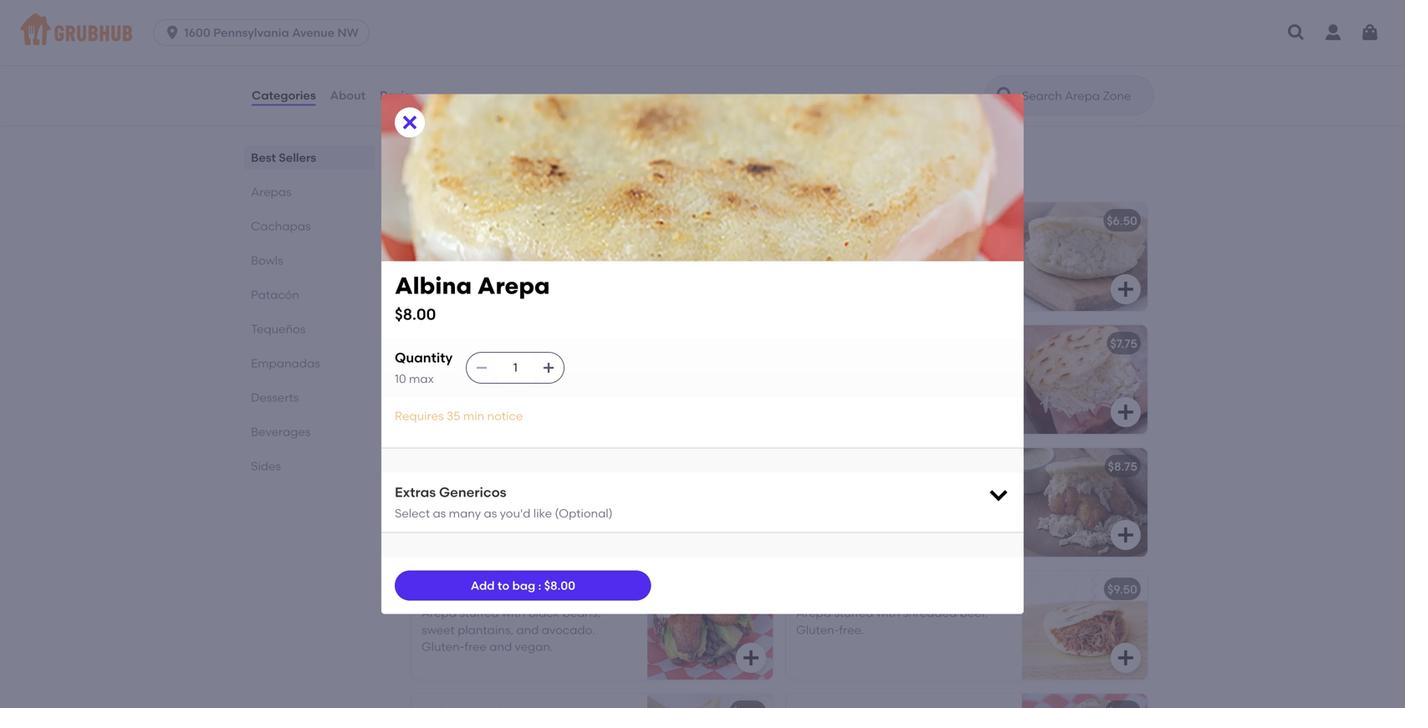 Task type: locate. For each thing, give the bounding box(es) containing it.
0 vertical spatial shredded
[[422, 500, 476, 515]]

beef.
[[960, 606, 988, 621]]

molida
[[913, 70, 952, 84]]

free inside the "arepa stuffed with black beans, sweet plantains, and avocado. gluten-free and vegan."
[[465, 640, 487, 654]]

0 vertical spatial arepas
[[408, 163, 472, 184]]

0 vertical spatial $8.00
[[395, 305, 436, 324]]

queso rallado arepa
[[797, 214, 919, 228]]

stuffed
[[834, 360, 874, 375], [460, 483, 499, 498], [460, 606, 499, 621], [834, 606, 874, 621]]

with for queso
[[502, 483, 526, 498]]

0 vertical spatial queso
[[958, 360, 992, 375]]

quantity 10 max
[[395, 350, 453, 386]]

1 horizontal spatial shredded
[[903, 606, 957, 621]]

with inside arepa stuffed with shredded beef. gluten-free.
[[877, 606, 900, 621]]

platano
[[845, 460, 891, 474]]

black for avocado.
[[528, 606, 560, 621]]

gluten- inside the arepa stuffed with ham and queso fresco. gluten-free.
[[837, 377, 880, 392]]

reviews
[[380, 88, 427, 102]]

svg image
[[1287, 23, 1307, 43], [164, 24, 181, 41], [1116, 93, 1136, 113], [400, 113, 420, 133], [475, 361, 489, 375], [542, 361, 556, 375], [1116, 402, 1136, 422], [987, 483, 1011, 507], [741, 525, 761, 545], [1116, 525, 1136, 545], [741, 648, 761, 668]]

$8.00
[[395, 305, 436, 324], [732, 337, 763, 351], [544, 579, 576, 593]]

as left many
[[433, 507, 446, 521]]

tequeños
[[424, 70, 479, 84], [251, 322, 306, 336]]

as left "you'd"
[[484, 507, 497, 521]]

with
[[877, 360, 900, 375], [502, 483, 526, 498], [502, 606, 526, 621], [877, 606, 900, 621]]

0 vertical spatial free.
[[880, 377, 905, 392]]

0 vertical spatial free
[[600, 500, 622, 515]]

$8.00 up quantity
[[395, 305, 436, 324]]

0 horizontal spatial fresco.
[[516, 500, 554, 515]]

free for sweet
[[465, 640, 487, 654]]

jamón
[[797, 337, 837, 351]]

$8.00 right : on the left
[[544, 579, 576, 593]]

0 horizontal spatial tequeños
[[251, 322, 306, 336]]

desserts
[[251, 391, 299, 405]]

1600 pennsylvania avenue nw button
[[153, 19, 376, 46]]

tequeños for tequeños de queso
[[424, 70, 479, 84]]

queso right ham
[[958, 360, 992, 375]]

stuffed inside the "arepa stuffed with black beans, sweet plantains, and avocado. gluten-free and vegan."
[[460, 606, 499, 621]]

$3.00
[[732, 214, 763, 228]]

y right the jamón
[[840, 337, 846, 351]]

$9.50
[[1108, 583, 1138, 597]]

and right ham
[[932, 360, 955, 375]]

arepa stuffed with black beans, sweet plantains, and avocado. gluten-free and vegan.
[[422, 606, 601, 654]]

$8.00 left the jamón
[[732, 337, 763, 351]]

sellers
[[279, 151, 316, 165]]

1 vertical spatial queso
[[479, 500, 513, 515]]

with inside the arepa stuffed with ham and queso fresco. gluten-free.
[[877, 360, 900, 375]]

1 horizontal spatial tequeños
[[424, 70, 479, 84]]

10
[[395, 372, 406, 386]]

add to bag : $8.00
[[471, 579, 576, 593]]

shredded
[[422, 500, 476, 515], [903, 606, 957, 621]]

about button
[[329, 65, 367, 126]]

1 horizontal spatial free.
[[880, 377, 905, 392]]

1 horizontal spatial $8.75
[[1108, 460, 1138, 474]]

with for and
[[502, 606, 526, 621]]

albina up albina arepa
[[395, 272, 472, 300]]

1600
[[184, 26, 211, 40]]

arepas
[[408, 163, 472, 184], [251, 185, 292, 199]]

arepa viuda
[[422, 214, 494, 228]]

1 vertical spatial tequeños
[[251, 322, 306, 336]]

2 vertical spatial $8.00
[[544, 579, 576, 593]]

queso up 'vegetarian.' on the left bottom of the page
[[479, 500, 513, 515]]

$5.25
[[874, 89, 904, 104]]

y
[[840, 337, 846, 351], [836, 460, 843, 474]]

queso
[[958, 360, 992, 375], [479, 500, 513, 515]]

jamón y queso
[[797, 337, 886, 351]]

plantains,
[[458, 623, 514, 638]]

cachapas
[[251, 219, 311, 233]]

0 vertical spatial $7.75
[[1111, 337, 1138, 351]]

$6.50
[[1107, 214, 1138, 228]]

1 horizontal spatial fresco.
[[797, 377, 834, 392]]

bag
[[512, 579, 536, 593]]

0 horizontal spatial $7.75
[[736, 460, 763, 474]]

1 horizontal spatial queso
[[958, 360, 992, 375]]

35
[[447, 409, 461, 423]]

1 vertical spatial fresco.
[[516, 500, 554, 515]]

gluten-
[[837, 377, 880, 392], [557, 500, 600, 515], [797, 623, 840, 638], [422, 640, 465, 654]]

black inside arepa stuffed with black beans and shredded queso fresco. gluten-free and vegetarian.
[[528, 483, 560, 498]]

albina
[[395, 272, 472, 300], [422, 337, 459, 351]]

arepa inside arepa stuffed with black beans and shredded queso fresco. gluten-free and vegetarian.
[[422, 483, 457, 498]]

2 as from the left
[[484, 507, 497, 521]]

free right like
[[600, 500, 622, 515]]

categories
[[252, 88, 316, 102]]

1 vertical spatial free.
[[840, 623, 865, 638]]

requires 35 min notice
[[395, 409, 523, 423]]

1 horizontal spatial as
[[484, 507, 497, 521]]

fresco. inside arepa stuffed with black beans and shredded queso fresco. gluten-free and vegetarian.
[[516, 500, 554, 515]]

0 vertical spatial black
[[528, 483, 560, 498]]

albina inside albina arepa $8.00
[[395, 272, 472, 300]]

and
[[932, 360, 955, 375], [601, 483, 623, 498], [422, 517, 444, 531], [517, 623, 539, 638], [490, 640, 512, 654]]

arepa viuda image
[[648, 202, 773, 311]]

0 horizontal spatial free.
[[840, 623, 865, 638]]

extras
[[395, 485, 436, 501]]

2 black from the top
[[528, 606, 560, 621]]

free. inside arepa stuffed with shredded beef. gluten-free.
[[840, 623, 865, 638]]

to
[[498, 579, 510, 593]]

(optional)
[[555, 507, 613, 521]]

black
[[528, 483, 560, 498], [528, 606, 560, 621]]

0 horizontal spatial as
[[433, 507, 446, 521]]

queso y platano arepa
[[797, 460, 929, 474]]

and up vegan.
[[517, 623, 539, 638]]

$7.75
[[1111, 337, 1138, 351], [736, 460, 763, 474]]

1 vertical spatial $8.00
[[732, 337, 763, 351]]

2 horizontal spatial $8.00
[[732, 337, 763, 351]]

nw
[[338, 26, 359, 40]]

max
[[409, 372, 434, 386]]

fresco.
[[797, 377, 834, 392], [516, 500, 554, 515]]

y left "platano"
[[836, 460, 843, 474]]

stuffed inside arepa stuffed with shredded beef. gluten-free.
[[834, 606, 874, 621]]

and right beans
[[601, 483, 623, 498]]

1 vertical spatial free
[[465, 640, 487, 654]]

black inside the "arepa stuffed with black beans, sweet plantains, and avocado. gluten-free and vegan."
[[528, 606, 560, 621]]

1 vertical spatial black
[[528, 606, 560, 621]]

shredded left beef.
[[903, 606, 957, 621]]

black up like
[[528, 483, 560, 498]]

stuffed for plantains,
[[460, 606, 499, 621]]

with inside arepa stuffed with black beans and shredded queso fresco. gluten-free and vegetarian.
[[502, 483, 526, 498]]

tequeños left de
[[424, 70, 479, 84]]

free inside arepa stuffed with black beans and shredded queso fresco. gluten-free and vegetarian.
[[600, 500, 622, 515]]

extras genericos select as many as you'd like (optional)
[[395, 485, 613, 521]]

as
[[433, 507, 446, 521], [484, 507, 497, 521]]

with inside the "arepa stuffed with black beans, sweet plantains, and avocado. gluten-free and vegan."
[[502, 606, 526, 621]]

quantity
[[395, 350, 453, 366]]

1 vertical spatial albina
[[422, 337, 459, 351]]

stuffed inside arepa stuffed with black beans and shredded queso fresco. gluten-free and vegetarian.
[[460, 483, 499, 498]]

queso inside the arepa stuffed with ham and queso fresco. gluten-free.
[[958, 360, 992, 375]]

rallado
[[836, 214, 881, 228]]

select
[[395, 507, 430, 521]]

0 horizontal spatial free
[[465, 640, 487, 654]]

shredded inside arepa stuffed with black beans and shredded queso fresco. gluten-free and vegetarian.
[[422, 500, 476, 515]]

stuffed for shredded
[[460, 483, 499, 498]]

free.
[[880, 377, 905, 392], [840, 623, 865, 638]]

0 vertical spatial tequeños
[[424, 70, 479, 84]]

arepas up arepa viuda at the left of the page
[[408, 163, 472, 184]]

0 horizontal spatial shredded
[[422, 500, 476, 515]]

queso
[[500, 70, 536, 84], [797, 214, 833, 228], [849, 337, 886, 351], [797, 460, 833, 474]]

beverages
[[251, 425, 311, 439]]

1 vertical spatial shredded
[[903, 606, 957, 621]]

arepa stuffed with ham and queso fresco. gluten-free.
[[797, 360, 992, 392]]

black down : on the left
[[528, 606, 560, 621]]

0 vertical spatial albina
[[395, 272, 472, 300]]

0 vertical spatial y
[[840, 337, 846, 351]]

dominó image
[[648, 448, 773, 557]]

albina up max
[[422, 337, 459, 351]]

free
[[600, 500, 622, 515], [465, 640, 487, 654]]

bowls
[[251, 254, 283, 268]]

tequeños down patacón
[[251, 322, 306, 336]]

shredded up 'vegetarian.' on the left bottom of the page
[[422, 500, 476, 515]]

pollo mechado image
[[648, 694, 773, 709]]

1 vertical spatial $7.75
[[736, 460, 763, 474]]

y for queso
[[836, 460, 843, 474]]

:
[[538, 579, 542, 593]]

free down plantains,
[[465, 640, 487, 654]]

tequeños de queso
[[424, 70, 536, 84]]

arepa
[[422, 214, 457, 228], [884, 214, 919, 228], [478, 272, 550, 300], [462, 337, 498, 351], [797, 360, 832, 375], [893, 460, 929, 474], [422, 483, 457, 498], [422, 606, 457, 621], [797, 606, 832, 621]]

stuffed for fresco.
[[834, 360, 874, 375]]

0 horizontal spatial queso
[[479, 500, 513, 515]]

sides
[[251, 459, 281, 474]]

stuffed inside the arepa stuffed with ham and queso fresco. gluten-free.
[[834, 360, 874, 375]]

1 horizontal spatial $7.75
[[1111, 337, 1138, 351]]

carne mechada image
[[1022, 571, 1148, 680]]

svg image
[[1360, 23, 1381, 43], [816, 93, 836, 113], [1116, 279, 1136, 299], [1116, 648, 1136, 668]]

0 horizontal spatial $8.75
[[424, 89, 454, 104]]

tequeños for tequeños
[[251, 322, 306, 336]]

0 horizontal spatial arepas
[[251, 185, 292, 199]]

0 horizontal spatial $8.00
[[395, 305, 436, 324]]

arepas down best
[[251, 185, 292, 199]]

gluten- inside the "arepa stuffed with black beans, sweet plantains, and avocado. gluten-free and vegan."
[[422, 640, 465, 654]]

viuda
[[460, 214, 494, 228]]

0 vertical spatial fresco.
[[797, 377, 834, 392]]

1 horizontal spatial free
[[600, 500, 622, 515]]

$8.75
[[424, 89, 454, 104], [1108, 460, 1138, 474]]

1 vertical spatial y
[[836, 460, 843, 474]]

1 black from the top
[[528, 483, 560, 498]]



Task type: vqa. For each thing, say whether or not it's contained in the screenshot.
Umami Ahi
no



Task type: describe. For each thing, give the bounding box(es) containing it.
best sellers
[[251, 151, 316, 165]]

and inside the arepa stuffed with ham and queso fresco. gluten-free.
[[932, 360, 955, 375]]

albina arepa
[[422, 337, 498, 351]]

patacón
[[251, 288, 299, 302]]

beans
[[563, 483, 598, 498]]

Input item quantity number field
[[497, 353, 534, 383]]

svg image inside main navigation navigation
[[1360, 23, 1381, 43]]

vegetarian.
[[447, 517, 512, 531]]

requires
[[395, 409, 444, 423]]

jamón y queso image
[[1022, 325, 1148, 434]]

albina arepa $8.00
[[395, 272, 550, 324]]

queso left "platano"
[[797, 460, 833, 474]]

1 horizontal spatial $8.00
[[544, 579, 576, 593]]

stuffed for free.
[[834, 606, 874, 621]]

de
[[482, 70, 497, 84]]

like
[[534, 507, 552, 521]]

1 vertical spatial arepas
[[251, 185, 292, 199]]

genericos
[[439, 485, 507, 501]]

gluten- inside arepa stuffed with black beans and shredded queso fresco. gluten-free and vegetarian.
[[557, 500, 600, 515]]

vegana
[[422, 583, 466, 597]]

y for jamón
[[840, 337, 846, 351]]

best
[[251, 151, 276, 165]]

vegana image
[[648, 571, 773, 680]]

albina for albina arepa
[[422, 337, 459, 351]]

carne
[[874, 70, 910, 84]]

queso rallado arepa image
[[1022, 202, 1148, 311]]

min
[[463, 409, 485, 423]]

1 horizontal spatial arepas
[[408, 163, 472, 184]]

empanadas
[[251, 356, 320, 371]]

sweet
[[422, 623, 455, 638]]

arepa inside arepa stuffed with shredded beef. gluten-free.
[[797, 606, 832, 621]]

queso right de
[[500, 70, 536, 84]]

you'd
[[500, 507, 531, 521]]

svg image inside 1600 pennsylvania avenue nw button
[[164, 24, 181, 41]]

black for fresco.
[[528, 483, 560, 498]]

arepa inside the arepa stuffed with ham and queso fresco. gluten-free.
[[797, 360, 832, 375]]

fresco. inside the arepa stuffed with ham and queso fresco. gluten-free.
[[797, 377, 834, 392]]

gluten- inside arepa stuffed with shredded beef. gluten-free.
[[797, 623, 840, 638]]

carne molida empanada $5.25
[[874, 70, 1019, 104]]

avocado.
[[542, 623, 595, 638]]

Search Arepa Zone search field
[[1021, 88, 1149, 104]]

albina arepa image
[[648, 325, 773, 434]]

arepa inside albina arepa $8.00
[[478, 272, 550, 300]]

empanada
[[955, 70, 1019, 84]]

shredded inside arepa stuffed with shredded beef. gluten-free.
[[903, 606, 957, 621]]

$7.75 for arepa stuffed with ham and queso fresco. gluten-free.
[[1111, 337, 1138, 351]]

and left many
[[422, 517, 444, 531]]

about
[[330, 88, 366, 102]]

categories button
[[251, 65, 317, 126]]

free. inside the arepa stuffed with ham and queso fresco. gluten-free.
[[880, 377, 905, 392]]

queso left rallado
[[797, 214, 833, 228]]

with for gluten-
[[877, 360, 900, 375]]

$8.00 inside albina arepa $8.00
[[395, 305, 436, 324]]

1 vertical spatial $8.75
[[1108, 460, 1138, 474]]

arepa stuffed with shredded beef. gluten-free.
[[797, 606, 988, 638]]

add
[[471, 579, 495, 593]]

capresa jamón image
[[1022, 694, 1148, 709]]

arepa inside the "arepa stuffed with black beans, sweet plantains, and avocado. gluten-free and vegan."
[[422, 606, 457, 621]]

search icon image
[[996, 85, 1016, 105]]

albina for albina arepa $8.00
[[395, 272, 472, 300]]

free for and
[[600, 500, 622, 515]]

avenue
[[292, 26, 335, 40]]

ham
[[903, 360, 929, 375]]

dominó
[[422, 460, 466, 474]]

reviews button
[[379, 65, 427, 126]]

notice
[[487, 409, 523, 423]]

beans,
[[563, 606, 601, 621]]

arepa stuffed with black beans and shredded queso fresco. gluten-free and vegetarian.
[[422, 483, 623, 531]]

many
[[449, 507, 481, 521]]

$7.75 for arepa stuffed with black beans and shredded queso fresco. gluten-free and vegetarian.
[[736, 460, 763, 474]]

1600 pennsylvania avenue nw
[[184, 26, 359, 40]]

main navigation navigation
[[0, 0, 1406, 65]]

vegan.
[[515, 640, 553, 654]]

and down plantains,
[[490, 640, 512, 654]]

queso y platano arepa image
[[1022, 448, 1148, 557]]

queso up the arepa stuffed with ham and queso fresco. gluten-free.
[[849, 337, 886, 351]]

1 as from the left
[[433, 507, 446, 521]]

pennsylvania
[[213, 26, 289, 40]]

queso inside arepa stuffed with black beans and shredded queso fresco. gluten-free and vegetarian.
[[479, 500, 513, 515]]

0 vertical spatial $8.75
[[424, 89, 454, 104]]



